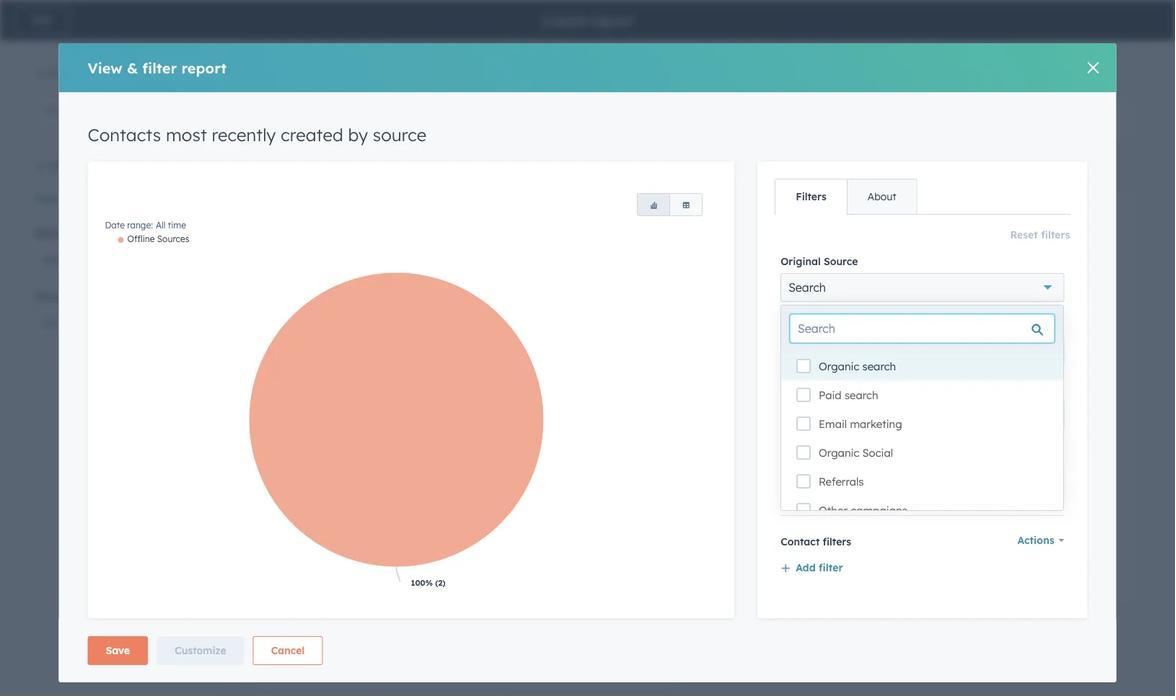 Task type: locate. For each thing, give the bounding box(es) containing it.
0 horizontal spatial (2)
[[435, 579, 446, 589]]

search button
[[781, 273, 1065, 302]]

1 horizontal spatial the
[[1056, 524, 1074, 539]]

1 horizontal spatial filters
[[823, 536, 851, 549]]

0 vertical spatial date
[[828, 344, 853, 359]]

0 vertical spatial source
[[373, 124, 427, 146]]

0 vertical spatial report
[[591, 11, 633, 29]]

time down date property
[[799, 350, 817, 360]]

1 vertical spatial filter
[[59, 316, 84, 330]]

(1)
[[43, 316, 56, 330]]

1 vertical spatial reports
[[302, 153, 355, 171]]

no comparison
[[789, 477, 872, 491]]

reports for scratch
[[302, 64, 355, 82]]

recently right leads
[[926, 215, 984, 233]]

0 vertical spatial by
[[348, 124, 368, 146]]

0 horizontal spatial filters
[[64, 192, 94, 205]]

marketing up 'social'
[[850, 418, 902, 431]]

select button
[[35, 245, 215, 274]]

reports down custom
[[302, 153, 355, 171]]

by left device
[[448, 658, 465, 676]]

recently inside marketing qualified leads recently created by source
[[926, 215, 984, 233]]

group
[[637, 193, 703, 216]]

tab list inside the contacts most recently created by source 'dialog'
[[775, 179, 917, 215]]

create inside popup button
[[789, 344, 825, 359]]

100% inside the contacts most recently created by source 'dialog'
[[411, 579, 433, 589]]

the up leads?
[[790, 264, 807, 278]]

create report
[[542, 11, 633, 29]]

0 vertical spatial filters
[[64, 192, 94, 205]]

recently right my
[[964, 264, 1007, 278]]

source
[[824, 255, 858, 268]]

create inside page section 'element'
[[542, 11, 587, 29]]

custom
[[313, 110, 353, 125]]

filter right (1)
[[59, 316, 84, 330]]

original source
[[781, 255, 858, 268]]

search
[[789, 281, 826, 295]]

100% (2)
[[467, 539, 502, 549], [411, 579, 446, 589]]

is
[[778, 524, 787, 539]]

2 horizontal spatial time
[[917, 524, 941, 539]]

0 horizontal spatial source
[[373, 124, 427, 146]]

source inside 'dialog'
[[373, 124, 427, 146]]

interactive chart image
[[105, 234, 717, 602], [279, 327, 654, 562]]

0 vertical spatial recently
[[212, 124, 276, 146]]

close image
[[1088, 62, 1099, 74]]

1 horizontal spatial 100% (2)
[[467, 539, 502, 549]]

2 vertical spatial recently
[[964, 264, 1007, 278]]

comparison
[[808, 477, 872, 491]]

no comparison button
[[781, 470, 1065, 499]]

search up email marketing
[[845, 389, 878, 403]]

marketing
[[1055, 264, 1110, 278], [850, 418, 902, 431]]

organic
[[819, 360, 859, 374], [819, 447, 859, 460]]

0 horizontal spatial date range: all time
[[105, 220, 186, 231]]

0 horizontal spatial most
[[166, 124, 207, 146]]

date range: all time up the date range
[[736, 350, 817, 360]]

filter
[[142, 59, 177, 77], [59, 316, 84, 330], [819, 562, 843, 575]]

1 vertical spatial the
[[1056, 524, 1074, 539]]

1 vertical spatial created
[[988, 215, 1044, 233]]

data
[[805, 408, 831, 422], [807, 524, 833, 539]]

0 vertical spatial of
[[51, 66, 61, 79]]

1 vertical spatial all websites
[[803, 315, 854, 326]]

tab list
[[775, 179, 917, 215]]

date property
[[781, 319, 851, 331]]

original
[[810, 264, 851, 278]]

1 organic from the top
[[819, 360, 859, 374]]

0 vertical spatial contacts
[[88, 124, 161, 146]]

actions
[[1018, 535, 1055, 547]]

organic social
[[819, 447, 893, 460]]

created inside what are the original sources of my most recently created marketing qualified leads?
[[1010, 264, 1052, 278]]

from left scratch
[[359, 64, 393, 82]]

contacts inside 'dialog'
[[88, 124, 161, 146]]

0 vertical spatial 100%
[[467, 539, 489, 549]]

1 horizontal spatial all websites
[[803, 315, 854, 326]]

date inside popup button
[[828, 344, 853, 359]]

select
[[43, 252, 75, 267]]

recently
[[212, 124, 276, 146], [926, 215, 984, 233], [964, 264, 1007, 278]]

1-
[[35, 66, 43, 79]]

by right reset
[[1048, 215, 1066, 233]]

source
[[373, 124, 427, 146], [736, 233, 784, 251]]

referrals
[[819, 475, 864, 489]]

1 vertical spatial contacts
[[289, 280, 327, 290]]

time
[[168, 220, 186, 231], [799, 350, 817, 360], [917, 524, 941, 539]]

1 vertical spatial organic
[[819, 447, 859, 460]]

filter inside the (1) filter selected popup button
[[59, 316, 84, 330]]

1 horizontal spatial by
[[448, 658, 465, 676]]

qualified down what
[[736, 281, 784, 296]]

selected
[[88, 316, 132, 330]]

1 vertical spatial data
[[807, 524, 833, 539]]

of left my
[[899, 264, 910, 278]]

0 vertical spatial range:
[[127, 220, 153, 231]]

report inside the contacts most recently created by source 'dialog'
[[181, 59, 227, 77]]

0 horizontal spatial 100%
[[411, 579, 433, 589]]

0 vertical spatial created
[[281, 124, 343, 146]]

0 horizontal spatial report
[[181, 59, 227, 77]]

date right actions popup button at the bottom right of page
[[1077, 524, 1102, 539]]

marketing inside list box
[[850, 418, 902, 431]]

2 from from the top
[[359, 153, 393, 171]]

date range: all time up toggle series visibility region
[[105, 220, 186, 231]]

1 reports from the top
[[302, 64, 355, 82]]

2 vertical spatial filter
[[819, 562, 843, 575]]

filters right reset
[[1041, 229, 1070, 241]]

qualified up source
[[815, 215, 879, 233]]

1 vertical spatial 100% (2)
[[411, 579, 446, 589]]

0 horizontal spatial range:
[[127, 220, 153, 231]]

1 vertical spatial time
[[799, 350, 817, 360]]

1 horizontal spatial report
[[357, 110, 390, 125]]

1 3 from the left
[[43, 66, 49, 79]]

1 horizontal spatial date
[[1077, 524, 1102, 539]]

reports up custom
[[302, 64, 355, 82]]

0 vertical spatial the
[[790, 264, 807, 278]]

1 horizontal spatial source
[[736, 233, 784, 251]]

of
[[51, 66, 61, 79], [899, 264, 910, 278]]

1 horizontal spatial qualified
[[815, 215, 879, 233]]

1 horizontal spatial of
[[899, 264, 910, 278]]

the right actions
[[1056, 524, 1074, 539]]

0 vertical spatial from
[[359, 64, 393, 82]]

1 vertical spatial most
[[933, 264, 961, 278]]

0 vertical spatial time
[[168, 220, 186, 231]]

by inside checkbox
[[448, 658, 465, 676]]

most inside what are the original sources of my most recently created marketing qualified leads?
[[933, 264, 961, 278]]

0 horizontal spatial websites
[[359, 280, 397, 290]]

time up range.
[[917, 524, 941, 539]]

1 vertical spatial search
[[845, 389, 878, 403]]

0 vertical spatial marketing
[[1055, 264, 1110, 278]]

email
[[819, 418, 847, 431]]

create date
[[789, 344, 853, 359]]

list box containing organic search
[[781, 352, 1063, 525]]

about
[[868, 190, 897, 203]]

other
[[819, 504, 848, 518]]

reset
[[1010, 229, 1038, 241]]

0 horizontal spatial time
[[168, 220, 186, 231]]

2 3 from the left
[[64, 66, 69, 79]]

0 horizontal spatial 100% (2)
[[411, 579, 446, 589]]

new
[[286, 110, 310, 125]]

save
[[106, 645, 130, 658]]

0 horizontal spatial all websites
[[346, 280, 397, 290]]

contacts up filter templates
[[88, 124, 161, 146]]

search for paid search
[[845, 389, 878, 403]]

recently left new
[[212, 124, 276, 146]]

the
[[790, 264, 807, 278], [1056, 524, 1074, 539]]

2 horizontal spatial filter
[[819, 562, 843, 575]]

contacts down the are
[[746, 315, 784, 326]]

date up organic search on the bottom
[[828, 344, 853, 359]]

2 vertical spatial range:
[[759, 350, 784, 360]]

1 vertical spatial (2)
[[435, 579, 446, 589]]

0 vertical spatial data
[[805, 408, 831, 422]]

filters right clear
[[64, 192, 94, 205]]

1 vertical spatial date range: all time
[[736, 350, 817, 360]]

2 horizontal spatial report
[[591, 11, 633, 29]]

1 horizontal spatial templates
[[398, 153, 470, 171]]

1 horizontal spatial sources
[[854, 264, 896, 278]]

show
[[850, 524, 878, 539]]

from down "new custom report" at the left top of page
[[359, 153, 393, 171]]

2 vertical spatial created
[[1010, 264, 1052, 278]]

date range: all time
[[105, 220, 186, 231], [736, 350, 817, 360]]

2 vertical spatial report
[[357, 110, 390, 125]]

clear
[[35, 192, 61, 205]]

2 vertical spatial by
[[448, 658, 465, 676]]

date
[[105, 220, 125, 231], [279, 314, 299, 325], [781, 319, 805, 331], [736, 350, 756, 360], [781, 382, 805, 395]]

created
[[281, 124, 343, 146], [988, 215, 1044, 233], [1010, 264, 1052, 278]]

date inside there is no data to show in this time frame. try changing the date range.
[[1077, 524, 1102, 539]]

range: inside the contacts most recently created by source 'dialog'
[[127, 220, 153, 231]]

2 vertical spatial contacts
[[746, 315, 784, 326]]

filter inside add filter button
[[819, 562, 843, 575]]

1 vertical spatial qualified
[[736, 281, 784, 296]]

0 vertical spatial search
[[862, 360, 896, 374]]

sources right data
[[62, 227, 100, 240]]

2 vertical spatial filters
[[823, 536, 851, 549]]

leads?
[[787, 281, 822, 296]]

organic down the create date
[[819, 360, 859, 374]]

marketing down reset filters button
[[1055, 264, 1110, 278]]

New custom report checkbox
[[250, 94, 1141, 141]]

compared to
[[781, 452, 847, 464]]

group inside the contacts most recently created by source 'dialog'
[[637, 193, 703, 216]]

original
[[781, 255, 821, 268]]

websites
[[359, 280, 397, 290], [816, 315, 854, 326]]

recently inside what are the original sources of my most recently created marketing qualified leads?
[[964, 264, 1007, 278]]

1 vertical spatial range:
[[301, 314, 327, 325]]

2 reports from the top
[[302, 153, 355, 171]]

customize
[[175, 645, 226, 658]]

1 vertical spatial 100%
[[411, 579, 433, 589]]

reports
[[302, 64, 355, 82], [302, 153, 355, 171]]

0 vertical spatial organic
[[819, 360, 859, 374]]

filters inside button
[[64, 192, 94, 205]]

filter for (1) filter selected
[[59, 316, 84, 330]]

device
[[470, 658, 517, 676]]

1 vertical spatial from
[[359, 153, 393, 171]]

2 horizontal spatial contacts
[[746, 315, 784, 326]]

1 vertical spatial by
[[1048, 215, 1066, 233]]

1 from from the top
[[359, 64, 393, 82]]

contact
[[781, 536, 820, 549]]

1 vertical spatial date
[[1077, 524, 1102, 539]]

contacts
[[88, 124, 161, 146], [289, 280, 327, 290], [746, 315, 784, 326]]

0 vertical spatial date range: all time
[[105, 220, 186, 231]]

1 vertical spatial report
[[181, 59, 227, 77]]

by
[[348, 124, 368, 146], [1048, 215, 1066, 233], [448, 658, 465, 676]]

0 vertical spatial sources
[[62, 227, 100, 240]]

2 horizontal spatial filters
[[1041, 229, 1070, 241]]

contacts up date range:
[[289, 280, 327, 290]]

all inside popup button
[[789, 408, 802, 422]]

0 horizontal spatial of
[[51, 66, 61, 79]]

1 horizontal spatial date range: all time
[[736, 350, 817, 360]]

source up what
[[736, 233, 784, 251]]

None checkbox
[[250, 185, 684, 605], [707, 185, 1141, 605], [250, 185, 684, 605], [707, 185, 1141, 605]]

data left the to
[[807, 524, 833, 539]]

0 vertical spatial (2)
[[491, 539, 502, 549]]

by inside 'dialog'
[[348, 124, 368, 146]]

filters up add filter
[[823, 536, 851, 549]]

new custom report
[[286, 110, 390, 125]]

0 vertical spatial 100% (2)
[[467, 539, 502, 549]]

0 vertical spatial filter
[[142, 59, 177, 77]]

list box
[[781, 352, 1063, 525]]

no
[[790, 524, 804, 539]]

view & filter report
[[88, 59, 227, 77]]

add filter
[[796, 562, 843, 575]]

1 vertical spatial websites
[[816, 315, 854, 326]]

filter right &
[[142, 59, 177, 77]]

data down paid
[[805, 408, 831, 422]]

2 vertical spatial time
[[917, 524, 941, 539]]

1 vertical spatial source
[[736, 233, 784, 251]]

of right 1-
[[51, 66, 61, 79]]

tab list containing filters
[[775, 179, 917, 215]]

1-3 of 3 results
[[35, 66, 103, 79]]

time up toggle series visibility region
[[168, 220, 186, 231]]

create
[[542, 11, 587, 29], [250, 64, 297, 82], [250, 153, 297, 171], [789, 344, 825, 359]]

search
[[862, 360, 896, 374], [845, 389, 878, 403]]

2 organic from the top
[[819, 447, 859, 460]]

all
[[156, 220, 165, 231], [346, 280, 357, 290], [803, 315, 814, 326], [787, 350, 797, 360], [789, 408, 802, 422]]

by up create reports from templates
[[348, 124, 368, 146]]

time inside there is no data to show in this time frame. try changing the date range.
[[917, 524, 941, 539]]

created inside marketing qualified leads recently created by source
[[988, 215, 1044, 233]]

1 horizontal spatial marketing
[[1055, 264, 1110, 278]]

view
[[88, 59, 123, 77]]

0 horizontal spatial date
[[828, 344, 853, 359]]

0 vertical spatial all websites
[[346, 280, 397, 290]]

source up create reports from templates
[[373, 124, 427, 146]]

0 horizontal spatial by
[[348, 124, 368, 146]]

create reports from templates
[[250, 153, 470, 171]]

0 horizontal spatial the
[[790, 264, 807, 278]]

1 horizontal spatial websites
[[816, 315, 854, 326]]

all data button
[[781, 400, 1065, 429]]

0 horizontal spatial filter
[[59, 316, 84, 330]]

search up paid search
[[862, 360, 896, 374]]

filter right add
[[819, 562, 843, 575]]

None button
[[637, 193, 670, 216], [670, 193, 703, 216], [637, 193, 670, 216], [670, 193, 703, 216]]

most inside 'dialog'
[[166, 124, 207, 146]]

qualified
[[815, 215, 879, 233], [736, 281, 784, 296]]

0 vertical spatial reports
[[302, 64, 355, 82]]

organic up referrals on the right of page
[[819, 447, 859, 460]]

filters inside button
[[1041, 229, 1070, 241]]

sources right original
[[854, 264, 896, 278]]

sources
[[62, 227, 100, 240], [854, 264, 896, 278]]

Search search field
[[35, 96, 215, 125]]



Task type: vqa. For each thing, say whether or not it's contained in the screenshot.
EVENTS for Marketing events
no



Task type: describe. For each thing, give the bounding box(es) containing it.
create for create reports from scratch
[[250, 64, 297, 82]]

my
[[913, 264, 930, 278]]

range
[[808, 382, 837, 395]]

contacts most recently created by source
[[88, 124, 427, 146]]

by inside marketing qualified leads recently created by source
[[1048, 215, 1066, 233]]

paid search
[[819, 389, 878, 403]]

website visitor session by device type
[[279, 658, 554, 676]]

add filter button
[[781, 554, 1065, 587]]

recently inside the contacts most recently created by source 'dialog'
[[212, 124, 276, 146]]

Search search field
[[790, 315, 1055, 343]]

to
[[836, 452, 847, 464]]

organic search
[[819, 360, 896, 374]]

compared
[[781, 452, 833, 464]]

report inside page section 'element'
[[591, 11, 633, 29]]

filters link
[[776, 180, 847, 214]]

paid
[[819, 389, 842, 403]]

sources inside what are the original sources of my most recently created marketing qualified leads?
[[854, 264, 896, 278]]

exit link
[[14, 6, 70, 35]]

create for create reports from templates
[[250, 153, 297, 171]]

are
[[769, 264, 786, 278]]

other campaigns
[[819, 504, 907, 518]]

cancel button
[[253, 637, 323, 666]]

create for create report
[[542, 11, 587, 29]]

visualization
[[35, 290, 99, 303]]

campaigns
[[851, 504, 907, 518]]

0 horizontal spatial templates
[[80, 160, 130, 173]]

all data
[[789, 408, 831, 422]]

toggle series visibility region
[[118, 234, 189, 245]]

results
[[72, 66, 103, 79]]

customize button
[[157, 637, 244, 666]]

date for date range:
[[279, 314, 299, 325]]

visitor
[[341, 658, 387, 676]]

add
[[796, 562, 816, 575]]

type
[[521, 658, 554, 676]]

report inside new custom report checkbox
[[357, 110, 390, 125]]

0 horizontal spatial sources
[[62, 227, 100, 240]]

from for templates
[[359, 153, 393, 171]]

search for organic search
[[862, 360, 896, 374]]

&
[[127, 59, 138, 77]]

1 horizontal spatial time
[[799, 350, 817, 360]]

created inside 'dialog'
[[281, 124, 343, 146]]

in
[[882, 524, 891, 539]]

create date button
[[781, 337, 1065, 366]]

data sources
[[35, 227, 100, 240]]

marketing qualified leads recently created by source
[[736, 215, 1066, 251]]

(1) filter selected button
[[35, 308, 215, 337]]

contacts most recently created by source dialog
[[59, 43, 1116, 683]]

property
[[808, 319, 851, 331]]

date range: all time inside the contacts most recently created by source 'dialog'
[[105, 220, 186, 231]]

there
[[745, 524, 775, 539]]

no
[[789, 477, 805, 491]]

filters
[[796, 190, 827, 203]]

(2) inside the contacts most recently created by source 'dialog'
[[435, 579, 446, 589]]

website
[[279, 658, 337, 676]]

marketing inside what are the original sources of my most recently created marketing qualified leads?
[[1055, 264, 1110, 278]]

of inside what are the original sources of my most recently created marketing qualified leads?
[[899, 264, 910, 278]]

there is no data to show in this time frame. try changing the date range.
[[745, 524, 1102, 556]]

100% (2) inside the contacts most recently created by source 'dialog'
[[411, 579, 446, 589]]

data inside there is no data to show in this time frame. try changing the date range.
[[807, 524, 833, 539]]

marketing
[[736, 215, 810, 233]]

create for create date
[[789, 344, 825, 359]]

source inside marketing qualified leads recently created by source
[[736, 233, 784, 251]]

time inside the contacts most recently created by source 'dialog'
[[168, 220, 186, 231]]

data inside popup button
[[805, 408, 831, 422]]

date range:
[[279, 314, 327, 325]]

clear filters button
[[35, 190, 94, 207]]

session
[[391, 658, 443, 676]]

leads
[[883, 215, 922, 233]]

email marketing
[[819, 418, 902, 431]]

1 horizontal spatial (2)
[[491, 539, 502, 549]]

try
[[983, 524, 999, 539]]

reports for templates
[[302, 153, 355, 171]]

qualified inside marketing qualified leads recently created by source
[[815, 215, 879, 233]]

social
[[862, 447, 893, 460]]

qualified inside what are the original sources of my most recently created marketing qualified leads?
[[736, 281, 784, 296]]

to
[[836, 524, 847, 539]]

clear filters
[[35, 192, 94, 205]]

filters for clear filters
[[64, 192, 94, 205]]

from for scratch
[[359, 64, 393, 82]]

0 vertical spatial websites
[[359, 280, 397, 290]]

reset filters button
[[1010, 227, 1070, 244]]

filters for contact filters
[[823, 536, 851, 549]]

create reports from scratch
[[250, 64, 451, 82]]

cancel
[[271, 645, 305, 658]]

scratch
[[398, 64, 451, 82]]

contact filters
[[781, 536, 851, 549]]

what
[[736, 264, 765, 278]]

organic for organic social
[[819, 447, 859, 460]]

changing
[[1002, 524, 1053, 539]]

1 horizontal spatial 100%
[[467, 539, 489, 549]]

save button
[[88, 637, 148, 666]]

what are the original sources of my most recently created marketing qualified leads?
[[736, 264, 1110, 296]]

page section element
[[0, 0, 1175, 40]]

filter for add filter
[[819, 562, 843, 575]]

date range
[[781, 382, 837, 395]]

about link
[[847, 180, 917, 214]]

date for date property
[[781, 319, 805, 331]]

reset filters
[[1010, 229, 1070, 241]]

frame.
[[945, 524, 980, 539]]

actions button
[[1018, 531, 1065, 551]]

the inside there is no data to show in this time frame. try changing the date range.
[[1056, 524, 1074, 539]]

2 horizontal spatial range:
[[759, 350, 784, 360]]

filter templates
[[51, 160, 130, 173]]

(1) filter selected
[[43, 316, 132, 330]]

exit
[[32, 14, 52, 26]]

Website visitor session by device type checkbox
[[250, 628, 684, 697]]

data
[[35, 227, 59, 240]]

organic for organic search
[[819, 360, 859, 374]]

date for date range
[[781, 382, 805, 395]]

filters for reset filters
[[1041, 229, 1070, 241]]

the inside what are the original sources of my most recently created marketing qualified leads?
[[790, 264, 807, 278]]

filter
[[51, 160, 77, 173]]



